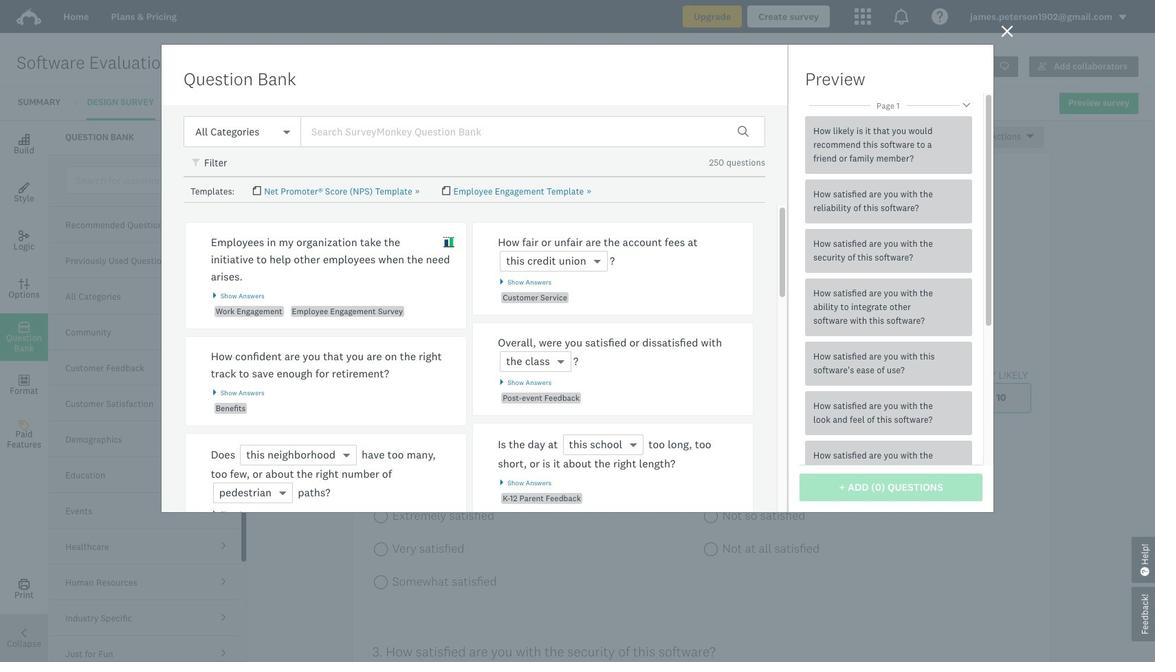 Task type: describe. For each thing, give the bounding box(es) containing it.
surveymonkey logo image
[[17, 8, 41, 26]]

1 horizontal spatial icon   xjtfe image
[[443, 237, 455, 248]]

Search SurveyMonkey Question Bank text field
[[301, 116, 765, 147]]



Task type: locate. For each thing, give the bounding box(es) containing it.
products icon image
[[855, 8, 871, 25], [893, 8, 910, 25]]

Search for questions text field
[[65, 166, 240, 194]]

0 vertical spatial icon   xjtfe image
[[192, 159, 201, 168]]

help icon image
[[932, 8, 948, 25]]

1 horizontal spatial products icon image
[[893, 8, 910, 25]]

1 products icon image from the left
[[855, 8, 871, 25]]

icon   xjtfe image
[[192, 159, 201, 168], [443, 237, 455, 248]]

2 products icon image from the left
[[893, 8, 910, 25]]

0 horizontal spatial products icon image
[[855, 8, 871, 25]]

1 vertical spatial icon   xjtfe image
[[443, 237, 455, 248]]

0 horizontal spatial icon   xjtfe image
[[192, 159, 201, 168]]



